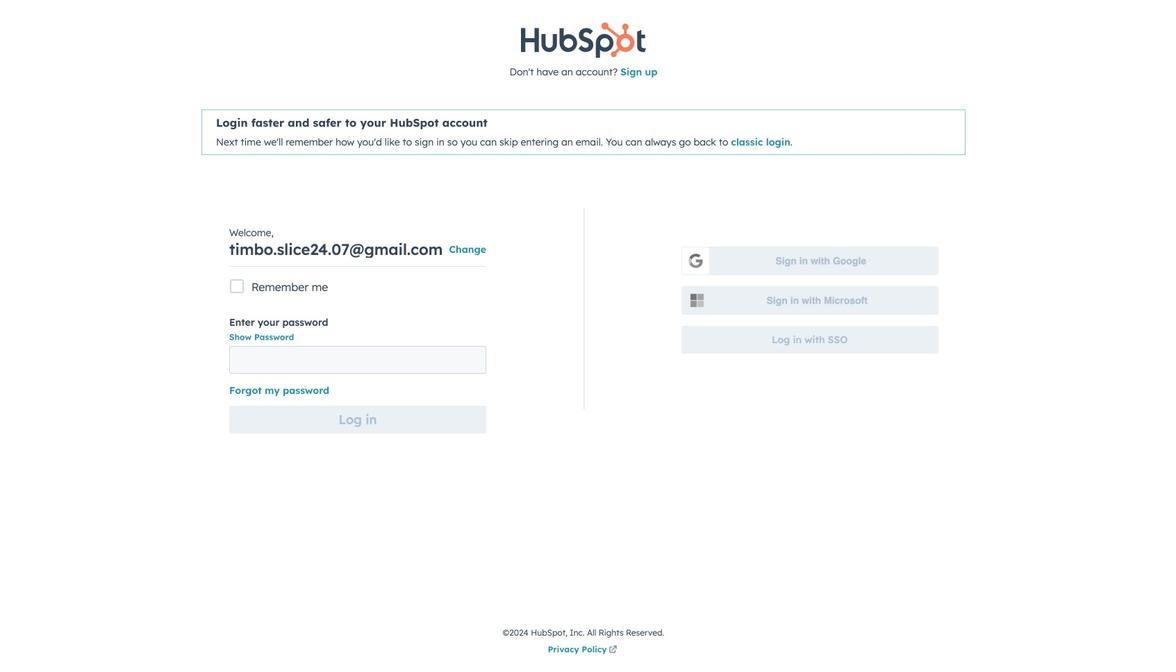 Task type: locate. For each thing, give the bounding box(es) containing it.
None password field
[[229, 346, 487, 374]]



Task type: describe. For each thing, give the bounding box(es) containing it.
link opens in a new window image
[[609, 646, 618, 655]]

link opens in a new window image
[[609, 642, 618, 659]]



Task type: vqa. For each thing, say whether or not it's contained in the screenshot.
Search App Name Or Business Need... search field
no



